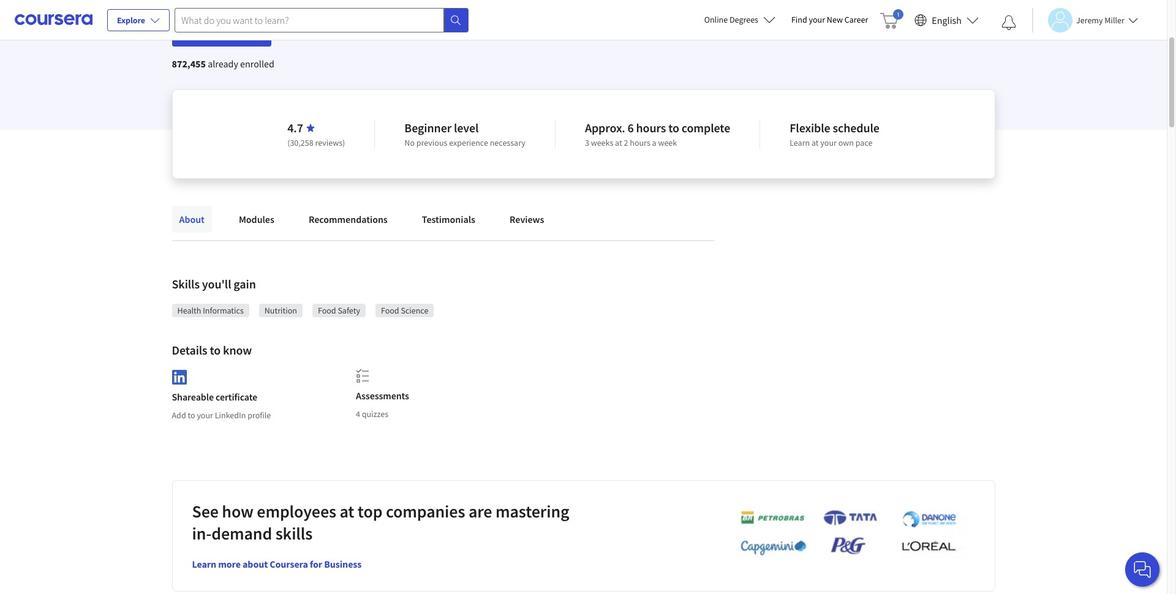 Task type: describe. For each thing, give the bounding box(es) containing it.
4 quizzes
[[356, 409, 388, 420]]

demand
[[211, 522, 272, 544]]

1 vertical spatial for
[[310, 558, 322, 570]]

beginner
[[405, 120, 452, 135]]

skills
[[172, 276, 200, 292]]

modules link
[[231, 206, 282, 233]]

3
[[585, 137, 589, 148]]

find
[[791, 14, 807, 25]]

assessments
[[356, 390, 409, 402]]

explore
[[117, 15, 145, 26]]

2
[[624, 137, 628, 148]]

dec
[[223, 29, 236, 39]]

informatics
[[203, 305, 244, 316]]

details to know
[[172, 342, 252, 358]]

employees
[[257, 500, 336, 522]]

pace
[[856, 137, 873, 148]]

show notifications image
[[1002, 15, 1016, 30]]

at inside approx. 6 hours to complete 3 weeks at 2 hours a week
[[615, 137, 622, 148]]

add
[[172, 410, 186, 421]]

reviews link
[[502, 206, 552, 233]]

starts
[[202, 29, 222, 39]]

approx.
[[585, 120, 625, 135]]

english
[[932, 14, 962, 26]]

about
[[179, 213, 205, 225]]

food for food safety
[[318, 305, 336, 316]]

(30,258 reviews)
[[287, 137, 345, 148]]

flexible
[[790, 120, 830, 135]]

nutrition
[[264, 305, 297, 316]]

about link
[[172, 206, 212, 233]]

linkedin
[[215, 410, 246, 421]]

food for food science
[[381, 305, 399, 316]]

(30,258
[[287, 137, 313, 148]]

already
[[208, 58, 238, 70]]

gain
[[234, 276, 256, 292]]

coursera
[[270, 558, 308, 570]]

872,455 already enrolled
[[172, 58, 274, 70]]

modules
[[239, 213, 274, 225]]

new
[[827, 14, 843, 25]]

at for flexible schedule learn at your own pace
[[812, 137, 819, 148]]

online degrees
[[704, 14, 758, 25]]

learn more about coursera for business
[[192, 558, 362, 570]]

quizzes
[[362, 409, 388, 420]]

testimonials
[[422, 213, 475, 225]]

science
[[401, 305, 428, 316]]

career
[[845, 14, 868, 25]]

food safety
[[318, 305, 360, 316]]

recommendations
[[309, 213, 388, 225]]

0 vertical spatial your
[[809, 14, 825, 25]]

enrolled
[[240, 58, 274, 70]]

your inside flexible schedule learn at your own pace
[[820, 137, 837, 148]]

business
[[324, 558, 362, 570]]

about
[[243, 558, 268, 570]]

beginner level no previous experience necessary
[[405, 120, 526, 148]]

english button
[[910, 0, 984, 40]]

4
[[356, 409, 360, 420]]

What do you want to learn? text field
[[175, 8, 444, 32]]

coursera image
[[15, 10, 92, 30]]

shareable certificate
[[172, 391, 257, 403]]

0 vertical spatial hours
[[636, 120, 666, 135]]

financial
[[281, 21, 314, 32]]

companies
[[386, 500, 465, 522]]

know
[[223, 342, 252, 358]]

more
[[218, 558, 241, 570]]

details
[[172, 342, 207, 358]]

for inside enroll for free starts dec 5
[[219, 15, 231, 28]]

enroll
[[191, 15, 217, 28]]

available
[[329, 21, 362, 32]]

week
[[658, 137, 677, 148]]

flexible schedule learn at your own pace
[[790, 120, 880, 148]]

how
[[222, 500, 254, 522]]

jeremy miller button
[[1032, 8, 1138, 32]]



Task type: locate. For each thing, give the bounding box(es) containing it.
degrees
[[730, 14, 758, 25]]

food science
[[381, 305, 428, 316]]

aid
[[316, 21, 327, 32]]

health
[[177, 305, 201, 316]]

financial aid available
[[281, 21, 362, 32]]

0 horizontal spatial at
[[340, 500, 354, 522]]

mastering
[[496, 500, 569, 522]]

hours
[[636, 120, 666, 135], [630, 137, 650, 148]]

1 vertical spatial hours
[[630, 137, 650, 148]]

add to your linkedin profile
[[172, 410, 271, 421]]

hours right 2
[[630, 137, 650, 148]]

your
[[809, 14, 825, 25], [820, 137, 837, 148], [197, 410, 213, 421]]

2 horizontal spatial to
[[668, 120, 679, 135]]

1 horizontal spatial learn
[[790, 137, 810, 148]]

to
[[668, 120, 679, 135], [210, 342, 221, 358], [188, 410, 195, 421]]

1 horizontal spatial to
[[210, 342, 221, 358]]

hours up 'a'
[[636, 120, 666, 135]]

schedule
[[833, 120, 880, 135]]

1 vertical spatial learn
[[192, 558, 216, 570]]

explore button
[[107, 9, 170, 31]]

you'll
[[202, 276, 231, 292]]

miller
[[1105, 14, 1125, 25]]

2 vertical spatial to
[[188, 410, 195, 421]]

recommendations link
[[301, 206, 395, 233]]

complete
[[682, 120, 730, 135]]

learn more about coursera for business link
[[192, 558, 362, 570]]

food left science
[[381, 305, 399, 316]]

online degrees button
[[694, 6, 785, 33]]

financial aid available button
[[281, 21, 362, 32]]

shopping cart: 1 item image
[[880, 9, 904, 29]]

learn left more
[[192, 558, 216, 570]]

certificate
[[216, 391, 257, 403]]

1 horizontal spatial food
[[381, 305, 399, 316]]

your right 'find'
[[809, 14, 825, 25]]

no
[[405, 137, 415, 148]]

level
[[454, 120, 479, 135]]

6
[[628, 120, 634, 135]]

None search field
[[175, 8, 469, 32]]

in-
[[192, 522, 211, 544]]

previous
[[416, 137, 447, 148]]

enroll for free starts dec 5
[[191, 15, 252, 39]]

see how employees at top companies are mastering in-demand skills
[[192, 500, 569, 544]]

872,455
[[172, 58, 206, 70]]

jeremy
[[1076, 14, 1103, 25]]

1 vertical spatial your
[[820, 137, 837, 148]]

your down "shareable certificate"
[[197, 410, 213, 421]]

jeremy miller
[[1076, 14, 1125, 25]]

profile
[[248, 410, 271, 421]]

weeks
[[591, 137, 613, 148]]

at inside see how employees at top companies are mastering in-demand skills
[[340, 500, 354, 522]]

skills you'll gain
[[172, 276, 256, 292]]

1 food from the left
[[318, 305, 336, 316]]

2 horizontal spatial at
[[812, 137, 819, 148]]

a
[[652, 137, 656, 148]]

0 horizontal spatial for
[[219, 15, 231, 28]]

0 vertical spatial learn
[[790, 137, 810, 148]]

for left business
[[310, 558, 322, 570]]

at
[[615, 137, 622, 148], [812, 137, 819, 148], [340, 500, 354, 522]]

to for know
[[210, 342, 221, 358]]

to up week
[[668, 120, 679, 135]]

are
[[469, 500, 492, 522]]

2 vertical spatial your
[[197, 410, 213, 421]]

at down flexible
[[812, 137, 819, 148]]

online
[[704, 14, 728, 25]]

free
[[233, 15, 252, 28]]

food left safety
[[318, 305, 336, 316]]

find your new career link
[[785, 12, 874, 28]]

your left own on the top right of the page
[[820, 137, 837, 148]]

shareable
[[172, 391, 214, 403]]

to left know
[[210, 342, 221, 358]]

0 vertical spatial to
[[668, 120, 679, 135]]

learn down flexible
[[790, 137, 810, 148]]

testimonials link
[[415, 206, 483, 233]]

top
[[358, 500, 382, 522]]

learn inside flexible schedule learn at your own pace
[[790, 137, 810, 148]]

at left 2
[[615, 137, 622, 148]]

reviews)
[[315, 137, 345, 148]]

0 horizontal spatial learn
[[192, 558, 216, 570]]

health informatics
[[177, 305, 244, 316]]

0 vertical spatial for
[[219, 15, 231, 28]]

skills
[[275, 522, 313, 544]]

safety
[[338, 305, 360, 316]]

to for your
[[188, 410, 195, 421]]

0 horizontal spatial to
[[188, 410, 195, 421]]

coursera enterprise logos image
[[722, 509, 967, 562]]

5
[[237, 29, 242, 39]]

approx. 6 hours to complete 3 weeks at 2 hours a week
[[585, 120, 730, 148]]

at inside flexible schedule learn at your own pace
[[812, 137, 819, 148]]

0 horizontal spatial food
[[318, 305, 336, 316]]

see
[[192, 500, 219, 522]]

find your new career
[[791, 14, 868, 25]]

necessary
[[490, 137, 526, 148]]

1 vertical spatial to
[[210, 342, 221, 358]]

food
[[318, 305, 336, 316], [381, 305, 399, 316]]

to right add
[[188, 410, 195, 421]]

at left top
[[340, 500, 354, 522]]

1 horizontal spatial for
[[310, 558, 322, 570]]

learn
[[790, 137, 810, 148], [192, 558, 216, 570]]

for
[[219, 15, 231, 28], [310, 558, 322, 570]]

4.7
[[287, 120, 303, 135]]

chat with us image
[[1133, 560, 1152, 579]]

2 food from the left
[[381, 305, 399, 316]]

for up dec
[[219, 15, 231, 28]]

reviews
[[510, 213, 544, 225]]

to inside approx. 6 hours to complete 3 weeks at 2 hours a week
[[668, 120, 679, 135]]

1 horizontal spatial at
[[615, 137, 622, 148]]

at for see how employees at top companies are mastering in-demand skills
[[340, 500, 354, 522]]



Task type: vqa. For each thing, say whether or not it's contained in the screenshot.
the 'Flexible'
yes



